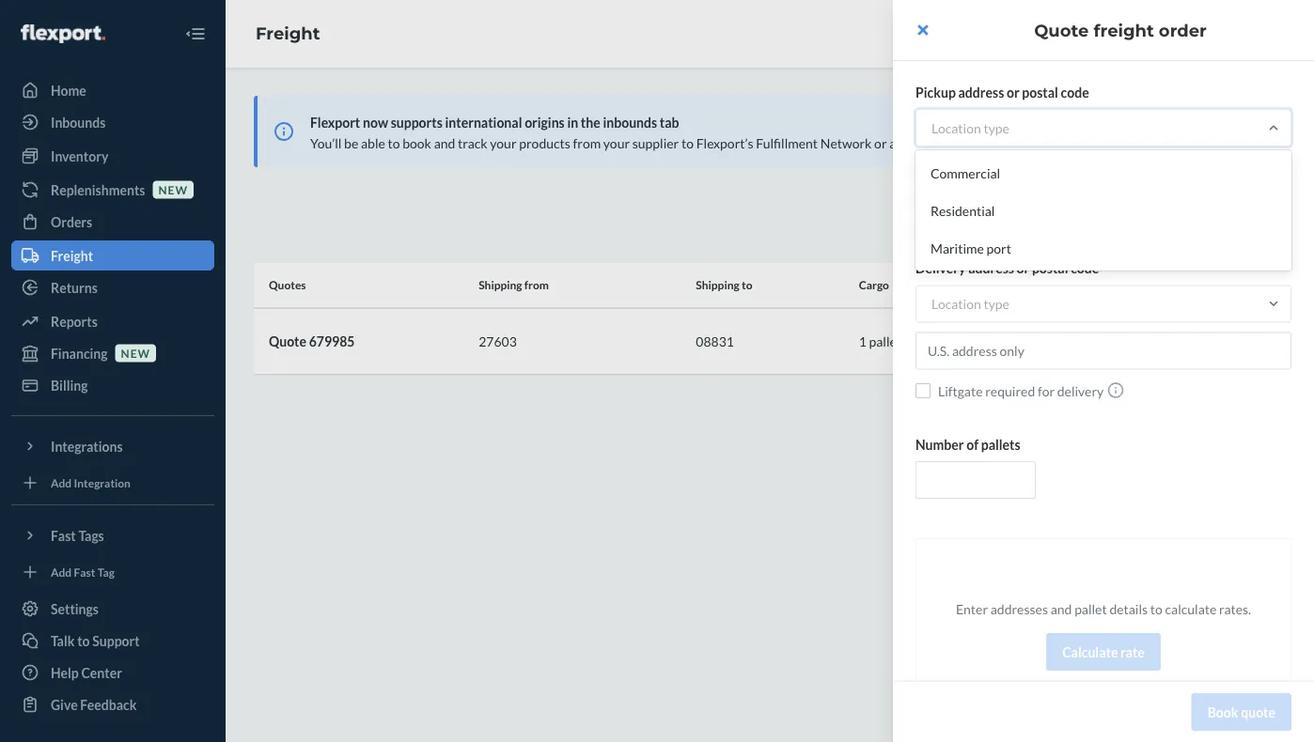 Task type: vqa. For each thing, say whether or not it's contained in the screenshot.
first Liftgate
yes



Task type: describe. For each thing, give the bounding box(es) containing it.
u.s. address only text field for liftgate required for pickup
[[916, 156, 1292, 194]]

liftgate for liftgate required for pickup
[[938, 207, 983, 223]]

book
[[1208, 705, 1239, 721]]

help center button
[[1278, 323, 1314, 420]]

enter
[[956, 601, 988, 617]]

maritime port
[[931, 240, 1012, 256]]

1 location from the top
[[932, 120, 981, 136]]

delivery
[[916, 260, 966, 276]]

liftgate for liftgate required for delivery
[[938, 383, 983, 399]]

book quote button
[[1192, 694, 1292, 732]]

or for delivery
[[1017, 260, 1030, 276]]

for for delivery
[[1038, 383, 1055, 399]]

rates.
[[1220, 601, 1252, 617]]

close image
[[918, 23, 929, 38]]

port
[[987, 240, 1012, 256]]

calculate
[[1063, 645, 1118, 661]]

code for pickup address or postal code
[[1061, 84, 1089, 100]]

rate
[[1121, 645, 1145, 661]]

2 location type from the top
[[932, 296, 1010, 312]]

commercial
[[931, 165, 1001, 181]]

book quote
[[1208, 705, 1276, 721]]

pickup
[[1058, 207, 1096, 223]]

pickup address or postal code
[[916, 84, 1089, 100]]

residential
[[931, 203, 995, 219]]

center
[[1288, 337, 1305, 376]]

postal for pickup address or postal code
[[1022, 84, 1059, 100]]

for for pickup
[[1038, 207, 1055, 223]]

quote
[[1241, 705, 1276, 721]]

addresses
[[991, 601, 1048, 617]]

liftgate required for delivery
[[938, 383, 1104, 399]]

order
[[1159, 20, 1207, 40]]

number
[[916, 437, 964, 453]]

required for delivery
[[986, 383, 1035, 399]]

to
[[1151, 601, 1163, 617]]

liftgate required for pickup
[[938, 207, 1096, 223]]



Task type: locate. For each thing, give the bounding box(es) containing it.
address
[[959, 84, 1004, 100], [969, 260, 1014, 276]]

required up pallets
[[986, 383, 1035, 399]]

0 vertical spatial type
[[984, 120, 1010, 136]]

postal down pickup
[[1032, 260, 1069, 276]]

code down pickup
[[1071, 260, 1099, 276]]

required up port
[[986, 207, 1035, 223]]

number of pallets
[[916, 437, 1021, 453]]

u.s. address only text field up pickup
[[916, 156, 1292, 194]]

0 vertical spatial liftgate
[[938, 207, 983, 223]]

1 vertical spatial required
[[986, 383, 1035, 399]]

type
[[984, 120, 1010, 136], [984, 296, 1010, 312]]

details
[[1110, 601, 1148, 617]]

None number field
[[916, 462, 1036, 499]]

for left pickup
[[1038, 207, 1055, 223]]

2 required from the top
[[986, 383, 1035, 399]]

or right the pickup
[[1007, 84, 1020, 100]]

quote freight order
[[1034, 20, 1207, 40]]

delivery
[[1058, 383, 1104, 399]]

address for delivery
[[969, 260, 1014, 276]]

1 for from the top
[[1038, 207, 1055, 223]]

or down liftgate required for pickup
[[1017, 260, 1030, 276]]

0 vertical spatial u.s. address only text field
[[916, 156, 1292, 194]]

2 liftgate from the top
[[938, 383, 983, 399]]

location
[[932, 120, 981, 136], [932, 296, 981, 312]]

location type up commercial
[[932, 120, 1010, 136]]

0 vertical spatial or
[[1007, 84, 1020, 100]]

1 liftgate from the top
[[938, 207, 983, 223]]

quote
[[1034, 20, 1089, 40]]

1 required from the top
[[986, 207, 1035, 223]]

0 vertical spatial location type
[[932, 120, 1010, 136]]

code
[[1061, 84, 1089, 100], [1071, 260, 1099, 276]]

help
[[1288, 379, 1305, 406]]

None checkbox
[[916, 207, 931, 222]]

and
[[1051, 601, 1072, 617]]

for left delivery
[[1038, 383, 1055, 399]]

location down delivery
[[932, 296, 981, 312]]

address down port
[[969, 260, 1014, 276]]

2 type from the top
[[984, 296, 1010, 312]]

2 location from the top
[[932, 296, 981, 312]]

address right the pickup
[[959, 84, 1004, 100]]

location down the pickup
[[932, 120, 981, 136]]

location type
[[932, 120, 1010, 136], [932, 296, 1010, 312]]

location type down delivery
[[932, 296, 1010, 312]]

help center
[[1288, 337, 1305, 406]]

U.S. address only text field
[[916, 156, 1292, 194], [916, 332, 1292, 370]]

calculate rate
[[1063, 645, 1145, 661]]

liftgate up number of pallets
[[938, 383, 983, 399]]

1 vertical spatial type
[[984, 296, 1010, 312]]

maritime
[[931, 240, 984, 256]]

liftgate
[[938, 207, 983, 223], [938, 383, 983, 399]]

type down the pickup address or postal code at right top
[[984, 120, 1010, 136]]

type down delivery address or postal code
[[984, 296, 1010, 312]]

postal
[[1022, 84, 1059, 100], [1032, 260, 1069, 276]]

u.s. address only text field for liftgate required for delivery
[[916, 332, 1292, 370]]

0 vertical spatial address
[[959, 84, 1004, 100]]

pallets
[[981, 437, 1021, 453]]

freight
[[1094, 20, 1154, 40]]

0 vertical spatial required
[[986, 207, 1035, 223]]

address for pickup
[[959, 84, 1004, 100]]

or for pickup
[[1007, 84, 1020, 100]]

for
[[1038, 207, 1055, 223], [1038, 383, 1055, 399]]

liftgate up maritime
[[938, 207, 983, 223]]

calculate rate button
[[1047, 634, 1161, 671]]

2 for from the top
[[1038, 383, 1055, 399]]

1 vertical spatial liftgate
[[938, 383, 983, 399]]

postal for delivery address or postal code
[[1032, 260, 1069, 276]]

pickup
[[916, 84, 956, 100]]

1 vertical spatial or
[[1017, 260, 1030, 276]]

1 vertical spatial for
[[1038, 383, 1055, 399]]

delivery address or postal code
[[916, 260, 1099, 276]]

or
[[1007, 84, 1020, 100], [1017, 260, 1030, 276]]

0 vertical spatial for
[[1038, 207, 1055, 223]]

of
[[967, 437, 979, 453]]

1 vertical spatial location
[[932, 296, 981, 312]]

1 vertical spatial location type
[[932, 296, 1010, 312]]

pallet
[[1075, 601, 1107, 617]]

0 vertical spatial code
[[1061, 84, 1089, 100]]

calculate
[[1165, 601, 1217, 617]]

1 location type from the top
[[932, 120, 1010, 136]]

1 vertical spatial postal
[[1032, 260, 1069, 276]]

code down quote
[[1061, 84, 1089, 100]]

1 vertical spatial address
[[969, 260, 1014, 276]]

0 vertical spatial postal
[[1022, 84, 1059, 100]]

code for delivery address or postal code
[[1071, 260, 1099, 276]]

enter addresses and pallet details to calculate rates.
[[956, 601, 1252, 617]]

postal down quote
[[1022, 84, 1059, 100]]

1 u.s. address only text field from the top
[[916, 156, 1292, 194]]

1 type from the top
[[984, 120, 1010, 136]]

required
[[986, 207, 1035, 223], [986, 383, 1035, 399]]

None checkbox
[[916, 383, 931, 398]]

1 vertical spatial code
[[1071, 260, 1099, 276]]

0 vertical spatial location
[[932, 120, 981, 136]]

2 u.s. address only text field from the top
[[916, 332, 1292, 370]]

required for pickup
[[986, 207, 1035, 223]]

u.s. address only text field up delivery
[[916, 332, 1292, 370]]

1 vertical spatial u.s. address only text field
[[916, 332, 1292, 370]]



